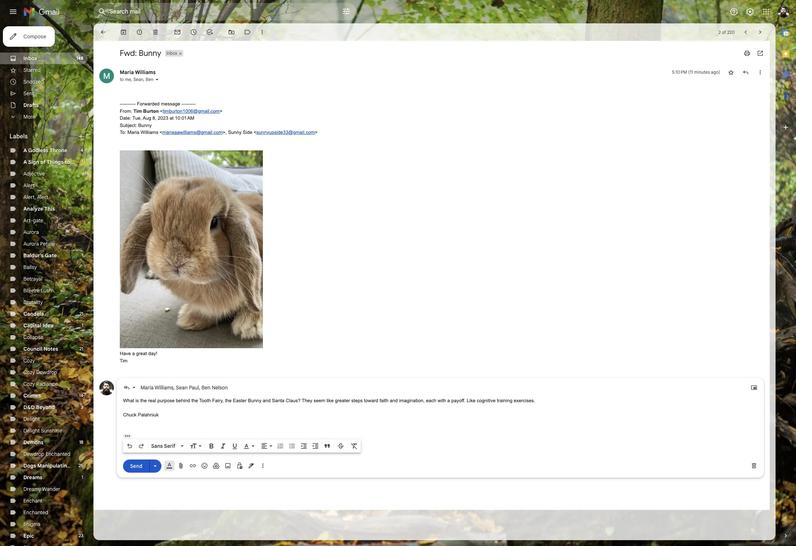 Task type: locate. For each thing, give the bounding box(es) containing it.
show details image
[[155, 77, 159, 82]]

delight for delight link on the bottom of the page
[[23, 416, 40, 423]]

williams up to me , sean , ben
[[135, 69, 156, 76]]

< up '2023'
[[160, 108, 163, 114]]

1 horizontal spatial a
[[447, 398, 450, 404]]

1 for dreams
[[82, 475, 83, 480]]

0 horizontal spatial ben
[[146, 77, 153, 82]]

to left come
[[65, 159, 70, 165]]

drafts link
[[23, 102, 39, 108]]

labels navigation
[[0, 23, 93, 546]]

a for a sign of things to come
[[23, 159, 27, 165]]

tim down have
[[120, 358, 128, 364]]

newer image
[[742, 28, 749, 36]]

a sign of things to come
[[23, 159, 85, 165]]

mark as unread image
[[174, 28, 181, 36]]

have
[[120, 351, 131, 356]]

maria williams , sean paul , ben nelson
[[141, 385, 228, 391]]

more button
[[0, 111, 88, 123]]

< down '2023'
[[160, 130, 162, 135]]

1 for capital idea
[[82, 323, 83, 328]]

from:
[[120, 108, 132, 114]]

inbox inside labels navigation
[[23, 55, 37, 62]]

1
[[82, 159, 83, 165], [82, 206, 83, 211], [82, 253, 83, 258], [82, 323, 83, 328], [82, 475, 83, 480]]

bunny down aug
[[138, 123, 152, 128]]

1 right this at the left top of the page
[[82, 206, 83, 211]]

alert, alert link
[[23, 194, 48, 200]]

2 cozy from the top
[[23, 369, 35, 376]]

crimes link
[[23, 393, 41, 399]]

williams
[[135, 69, 156, 76], [141, 130, 158, 135], [155, 385, 173, 391]]

1 vertical spatial to
[[65, 159, 70, 165]]

williams down aug
[[141, 130, 158, 135]]

1 vertical spatial of
[[40, 159, 45, 165]]

tim
[[134, 108, 142, 114], [120, 358, 128, 364]]

Search mail text field
[[110, 8, 321, 15]]

capital idea link
[[23, 322, 53, 329]]

1 vertical spatial williams
[[141, 130, 158, 135]]

dewdrop up the radiance
[[36, 369, 57, 376]]

a left godless
[[23, 147, 27, 154]]

behind
[[176, 398, 190, 404]]

more image
[[259, 28, 266, 36]]

ben left show details image
[[146, 77, 153, 82]]

inbox down "mark as unread" image at the top left
[[166, 50, 177, 56]]

underline ‪(⌘u)‬ image
[[231, 443, 238, 450]]

maria down 'subject:'
[[127, 130, 139, 135]]

8,
[[153, 115, 156, 121]]

move to image
[[228, 28, 235, 36]]

of right "sign"
[[40, 159, 45, 165]]

2 a from the top
[[23, 159, 27, 165]]

0 horizontal spatial >
[[220, 108, 222, 114]]

1 vertical spatial maria
[[127, 130, 139, 135]]

0 vertical spatial of
[[722, 29, 726, 35]]

1 right idea
[[82, 323, 83, 328]]

inbox for inbox "link"
[[23, 55, 37, 62]]

purpose
[[157, 398, 175, 404]]

remove formatting ‪(⌘\)‬ image
[[351, 443, 358, 450]]

6
[[81, 102, 83, 108]]

1 horizontal spatial and
[[390, 398, 398, 404]]

inbox
[[166, 50, 177, 56], [23, 55, 37, 62]]

0 horizontal spatial the
[[140, 398, 147, 404]]

1 21 from the top
[[79, 311, 83, 317]]

1 and from the left
[[263, 398, 271, 404]]

report spam image
[[136, 28, 143, 36]]

williams up purpose
[[155, 385, 173, 391]]

more
[[23, 114, 35, 120]]

indent less ‪(⌘[)‬ image
[[300, 443, 307, 450]]

to left me
[[120, 77, 124, 82]]

ballsy
[[23, 264, 37, 271]]

and right faith
[[390, 398, 398, 404]]

1 down 4
[[82, 159, 83, 165]]

-
[[120, 101, 121, 107], [121, 101, 123, 107], [123, 101, 125, 107], [125, 101, 126, 107], [126, 101, 128, 107], [128, 101, 129, 107], [129, 101, 131, 107], [131, 101, 132, 107], [132, 101, 134, 107], [134, 101, 136, 107], [182, 101, 183, 107], [183, 101, 185, 107], [185, 101, 186, 107], [186, 101, 188, 107], [188, 101, 189, 107], [189, 101, 191, 107], [191, 101, 193, 107], [193, 101, 194, 107], [194, 101, 196, 107]]

dogs manipulating time
[[23, 463, 83, 469]]

radiance
[[36, 381, 58, 387]]

21 for council notes
[[79, 346, 83, 352]]

adjective
[[23, 171, 45, 177]]

type of response image
[[123, 384, 130, 391]]

0 horizontal spatial and
[[263, 398, 271, 404]]

0 vertical spatial sean
[[133, 77, 143, 82]]

gmail image
[[23, 4, 63, 19]]

5 1 from the top
[[82, 475, 83, 480]]

the right is
[[140, 398, 147, 404]]

0 horizontal spatial a
[[132, 351, 135, 356]]

3 cozy from the top
[[23, 381, 35, 387]]

tim up tue,
[[134, 108, 142, 114]]

None search field
[[93, 3, 356, 20]]

2
[[718, 29, 721, 35]]

great
[[136, 351, 147, 356]]

like
[[327, 398, 334, 404]]

1 vertical spatial >
[[315, 130, 318, 135]]

a left "sign"
[[23, 159, 27, 165]]

>,
[[223, 130, 227, 135]]

tim inside ---------- forwarded message --------- from: tim burton < timburton1006@gmail.com > date: tue, aug 8, 2023 at 10:01 am subject: bunny to: maria williams < mariaaawilliams@gmail.com >, sunny side < sunnyupside33@gmail.com >
[[134, 108, 142, 114]]

a inside have a great day! tim
[[132, 351, 135, 356]]

sean
[[133, 77, 143, 82], [176, 385, 188, 391]]

throne
[[49, 147, 67, 154]]

dewdrop down demons
[[23, 451, 44, 458]]

2 1 from the top
[[82, 206, 83, 211]]

0 horizontal spatial tim
[[120, 358, 128, 364]]

0 vertical spatial alert
[[23, 182, 35, 189]]

the right fairy,
[[225, 398, 232, 404]]

aurora down aurora link
[[23, 241, 39, 247]]

a inside text field
[[447, 398, 450, 404]]

1 vertical spatial sean
[[176, 385, 188, 391]]

2 vertical spatial cozy
[[23, 381, 35, 387]]

1 horizontal spatial alert
[[37, 194, 48, 200]]

2 horizontal spatial the
[[225, 398, 232, 404]]

delight
[[23, 416, 40, 423], [23, 428, 40, 434]]

alert up analyze this "link"
[[37, 194, 48, 200]]

1 down 25
[[82, 475, 83, 480]]

3 the from the left
[[225, 398, 232, 404]]

quote ‪(⌘⇧9)‬ image
[[324, 443, 331, 450]]

0 vertical spatial williams
[[135, 69, 156, 76]]

main menu image
[[9, 7, 18, 16]]

a
[[132, 351, 135, 356], [447, 398, 450, 404]]

1 horizontal spatial the
[[191, 398, 198, 404]]

1 vertical spatial a
[[23, 159, 27, 165]]

delight down d&d
[[23, 416, 40, 423]]

9 - from the left
[[132, 101, 134, 107]]

maria up me
[[120, 69, 134, 76]]

delete image
[[152, 28, 159, 36]]

1 vertical spatial aurora
[[23, 241, 39, 247]]

aurora link
[[23, 229, 39, 236]]

1 horizontal spatial of
[[722, 29, 726, 35]]

1 for baldur's gate
[[82, 253, 83, 258]]

maria for maria williams
[[120, 69, 134, 76]]

1 for a sign of things to come
[[82, 159, 83, 165]]

baldur's gate link
[[23, 252, 57, 259]]

breeze lush
[[23, 287, 52, 294]]

download attachment image.png image
[[221, 335, 229, 342]]

bunny right easter
[[248, 398, 261, 404]]

1 vertical spatial bunny
[[138, 123, 152, 128]]

7 - from the left
[[129, 101, 131, 107]]

17 - from the left
[[191, 101, 193, 107]]

0 vertical spatial >
[[220, 108, 222, 114]]

training
[[497, 398, 513, 404]]

settings image
[[746, 7, 754, 16]]

1 horizontal spatial ben
[[201, 385, 210, 391]]

2 vertical spatial bunny
[[248, 398, 261, 404]]

idea
[[43, 322, 53, 329]]

cozy down council
[[23, 358, 35, 364]]

dreamy wander
[[23, 486, 60, 493]]

2 vertical spatial maria
[[141, 385, 154, 391]]

tab list
[[776, 23, 796, 520]]

tim inside have a great day! tim
[[120, 358, 128, 364]]

3 1 from the top
[[82, 253, 83, 258]]

0 horizontal spatial inbox
[[23, 55, 37, 62]]

21
[[79, 311, 83, 317], [79, 346, 83, 352]]

sean down 'maria williams'
[[133, 77, 143, 82]]

support image
[[730, 7, 738, 16]]

claus?
[[286, 398, 301, 404]]

faith
[[380, 398, 389, 404]]

2 21 from the top
[[79, 346, 83, 352]]

Not starred checkbox
[[727, 69, 735, 76]]

demons
[[23, 439, 44, 446]]

0 vertical spatial maria
[[120, 69, 134, 76]]

strikethrough ‪(⌘⇧x)‬ image
[[337, 443, 344, 450]]

0 vertical spatial to
[[120, 77, 124, 82]]

this
[[44, 206, 55, 212]]

fwd:
[[120, 48, 137, 58]]

15 - from the left
[[188, 101, 189, 107]]

sean left paul
[[176, 385, 188, 391]]

a for a godless throne
[[23, 147, 27, 154]]

image.png image
[[120, 150, 263, 348]]

a right with
[[447, 398, 450, 404]]

0 vertical spatial delight
[[23, 416, 40, 423]]

0 horizontal spatial of
[[40, 159, 45, 165]]

a left great
[[132, 351, 135, 356]]

0 vertical spatial ben
[[146, 77, 153, 82]]

10 - from the left
[[134, 101, 136, 107]]

godless
[[28, 147, 48, 154]]

1 a from the top
[[23, 147, 27, 154]]

2 and from the left
[[390, 398, 398, 404]]

11 - from the left
[[182, 101, 183, 107]]

0 horizontal spatial sean
[[133, 77, 143, 82]]

aurora down art-gate
[[23, 229, 39, 236]]

enchanted up manipulating
[[46, 451, 70, 458]]

ben right paul
[[201, 385, 210, 391]]

0 vertical spatial cozy
[[23, 358, 35, 364]]

alert, alert
[[23, 194, 48, 200]]

2 delight from the top
[[23, 428, 40, 434]]

maria up real
[[141, 385, 154, 391]]

add attachment to drive image.png image
[[236, 335, 243, 342]]

0 vertical spatial a
[[23, 147, 27, 154]]

0 horizontal spatial to
[[65, 159, 70, 165]]

16 - from the left
[[189, 101, 191, 107]]

12 - from the left
[[183, 101, 185, 107]]

1 vertical spatial a
[[447, 398, 450, 404]]

back to inbox image
[[99, 28, 107, 36]]

bunny left the inbox button
[[139, 48, 161, 58]]

save to photos image
[[251, 335, 258, 342]]

with
[[438, 398, 446, 404]]

,
[[131, 77, 132, 82], [143, 77, 145, 82], [173, 385, 175, 391], [199, 385, 200, 391]]

palahniuk
[[138, 412, 159, 418]]

capital idea
[[23, 322, 53, 329]]

1 for analyze this
[[82, 206, 83, 211]]

indent more ‪(⌘])‬ image
[[312, 443, 319, 450]]

and left santa
[[263, 398, 271, 404]]

(11
[[688, 69, 693, 75]]

sunshine
[[41, 428, 62, 434]]

2023
[[158, 115, 168, 121]]

1 vertical spatial cozy
[[23, 369, 35, 376]]

inbox inside the inbox button
[[166, 50, 177, 56]]

2 the from the left
[[191, 398, 198, 404]]

cozy radiance
[[23, 381, 58, 387]]

cozy up crimes link
[[23, 381, 35, 387]]

enchant
[[23, 498, 42, 504]]

undo ‪(⌘z)‬ image
[[126, 443, 133, 450]]

5 - from the left
[[126, 101, 128, 107]]

fairy,
[[212, 398, 224, 404]]

enchanted down enchant
[[23, 509, 48, 516]]

the left tooth
[[191, 398, 198, 404]]

0 vertical spatial tim
[[134, 108, 142, 114]]

dogs
[[23, 463, 36, 469]]

inbox link
[[23, 55, 37, 62]]

d&d beyond
[[23, 404, 55, 411]]

0 vertical spatial 21
[[79, 311, 83, 317]]

1 1 from the top
[[82, 159, 83, 165]]

snoozed link
[[23, 79, 44, 85]]

williams for maria williams
[[135, 69, 156, 76]]

alert up alert,
[[23, 182, 35, 189]]

1 right gate
[[82, 253, 83, 258]]

1 vertical spatial delight
[[23, 428, 40, 434]]

1 vertical spatial 21
[[79, 346, 83, 352]]

delight sunshine
[[23, 428, 62, 434]]

cozy down cozy link
[[23, 369, 35, 376]]

what
[[123, 398, 134, 404]]

1 horizontal spatial sean
[[176, 385, 188, 391]]

compose
[[23, 33, 46, 40]]

and
[[263, 398, 271, 404], [390, 398, 398, 404]]

baldur's
[[23, 252, 44, 259]]

0 vertical spatial a
[[132, 351, 135, 356]]

4 1 from the top
[[82, 323, 83, 328]]

steps
[[351, 398, 363, 404]]

labels image
[[244, 28, 251, 36]]

discard draft ‪(⌘⇧d)‬ image
[[750, 462, 758, 470]]

2 vertical spatial williams
[[155, 385, 173, 391]]

d&d beyond link
[[23, 404, 55, 411]]

1 horizontal spatial inbox
[[166, 50, 177, 56]]

show trimmed content image
[[123, 434, 132, 438]]

the
[[140, 398, 147, 404], [191, 398, 198, 404], [225, 398, 232, 404]]

epic link
[[23, 533, 34, 539]]

1 aurora from the top
[[23, 229, 39, 236]]

2 aurora from the top
[[23, 241, 39, 247]]

5:10 pm
[[672, 69, 687, 75]]

inbox up "starred"
[[23, 55, 37, 62]]

council notes
[[23, 346, 58, 352]]

is
[[135, 398, 139, 404]]

1 the from the left
[[140, 398, 147, 404]]

1 cozy from the top
[[23, 358, 35, 364]]

3 - from the left
[[123, 101, 125, 107]]

of right 2
[[722, 29, 726, 35]]

1 horizontal spatial tim
[[134, 108, 142, 114]]

sunnyupside33@gmail.com
[[256, 130, 315, 135]]

council notes link
[[23, 346, 58, 352]]

1 vertical spatial tim
[[120, 358, 128, 364]]

0 vertical spatial aurora
[[23, 229, 39, 236]]

delight down delight link on the bottom of the page
[[23, 428, 40, 434]]

1 delight from the top
[[23, 416, 40, 423]]

cozy dewdrop link
[[23, 369, 57, 376]]

snooze image
[[190, 28, 197, 36]]

send button
[[123, 460, 149, 473]]

of
[[722, 29, 726, 35], [40, 159, 45, 165]]

gate
[[33, 217, 43, 224]]

< right side
[[254, 130, 256, 135]]

3
[[81, 405, 83, 410]]

1 vertical spatial ben
[[201, 385, 210, 391]]

ago)
[[711, 69, 720, 75]]

18
[[79, 440, 83, 445]]



Task type: describe. For each thing, give the bounding box(es) containing it.
collapse link
[[23, 334, 43, 341]]

date:
[[120, 115, 131, 121]]

bunny inside the message body text field
[[248, 398, 261, 404]]

brutality
[[23, 299, 43, 306]]

aurora petals link
[[23, 241, 54, 247]]

sean for ,
[[133, 77, 143, 82]]

bunny inside ---------- forwarded message --------- from: tim burton < timburton1006@gmail.com > date: tue, aug 8, 2023 at 10:01 am subject: bunny to: maria williams < mariaaawilliams@gmail.com >, sunny side < sunnyupside33@gmail.com >
[[138, 123, 152, 128]]

delight for delight sunshine
[[23, 428, 40, 434]]

cozy for cozy radiance
[[23, 381, 35, 387]]

toward
[[364, 398, 378, 404]]

demons link
[[23, 439, 44, 446]]

betrayal link
[[23, 276, 42, 282]]

analyze this link
[[23, 206, 55, 212]]

italic ‪(⌘i)‬ image
[[219, 443, 227, 450]]

delight link
[[23, 416, 40, 423]]

inbox for the inbox button
[[166, 50, 177, 56]]

starred
[[23, 67, 41, 73]]

lush
[[41, 287, 52, 294]]

1 horizontal spatial >
[[315, 130, 318, 135]]

candela link
[[23, 311, 44, 317]]

tooth
[[199, 398, 211, 404]]

mariaaawilliams@gmail.com link
[[162, 130, 223, 135]]

brutality link
[[23, 299, 43, 306]]

older image
[[757, 28, 764, 36]]

0 vertical spatial dewdrop
[[36, 369, 57, 376]]

santa
[[272, 398, 284, 404]]

1 vertical spatial enchanted
[[23, 509, 48, 516]]

maria for maria williams , sean paul , ben nelson
[[141, 385, 154, 391]]

chuck palahniuk
[[123, 412, 159, 418]]

1 horizontal spatial to
[[120, 77, 124, 82]]

council
[[23, 346, 42, 352]]

breeze
[[23, 287, 39, 294]]

time
[[71, 463, 83, 469]]

148
[[76, 56, 83, 61]]

to inside labels navigation
[[65, 159, 70, 165]]

wander
[[42, 486, 60, 493]]

day!
[[148, 351, 157, 356]]

formatting options toolbar
[[123, 440, 361, 453]]

send
[[130, 463, 142, 469]]

add to tasks image
[[206, 28, 213, 36]]

2 of 220
[[718, 29, 735, 35]]

williams for maria williams , sean paul , ben nelson
[[155, 385, 173, 391]]

14 - from the left
[[186, 101, 188, 107]]

minutes
[[694, 69, 710, 75]]

0 horizontal spatial alert
[[23, 182, 35, 189]]

timburton1006@gmail.com link
[[163, 108, 220, 114]]

6 - from the left
[[128, 101, 129, 107]]

labels
[[9, 133, 28, 140]]

5:10 pm (11 minutes ago) cell
[[672, 69, 720, 76]]

cozy for cozy dewdrop
[[23, 369, 35, 376]]

subject:
[[120, 123, 137, 128]]

like
[[467, 398, 476, 404]]

dreamy
[[23, 486, 41, 493]]

8 - from the left
[[131, 101, 132, 107]]

imagination,
[[399, 398, 425, 404]]

cognitive
[[477, 398, 496, 404]]

numbered list ‪(⌘⇧7)‬ image
[[277, 443, 284, 450]]

dreams link
[[23, 474, 42, 481]]

21 for candela
[[79, 311, 83, 317]]

220
[[727, 29, 735, 35]]

have a great day! tim
[[120, 351, 157, 364]]

enigma link
[[23, 521, 40, 528]]

aug
[[143, 115, 151, 121]]

gate
[[45, 252, 57, 259]]

forwarded
[[137, 101, 160, 107]]

art-gate link
[[23, 217, 43, 224]]

23
[[79, 533, 83, 539]]

aurora petals
[[23, 241, 54, 247]]

1 vertical spatial alert
[[37, 194, 48, 200]]

0 vertical spatial enchanted
[[46, 451, 70, 458]]

0 vertical spatial bunny
[[139, 48, 161, 58]]

baldur's gate
[[23, 252, 57, 259]]

of inside labels navigation
[[40, 159, 45, 165]]

to:
[[120, 130, 126, 135]]

each
[[426, 398, 436, 404]]

advanced search options image
[[339, 4, 354, 19]]

dreamy wander link
[[23, 486, 60, 493]]

19 - from the left
[[194, 101, 196, 107]]

not starred image
[[727, 69, 735, 76]]

analyze this
[[23, 206, 55, 212]]

labels heading
[[9, 133, 77, 140]]

williams inside ---------- forwarded message --------- from: tim burton < timburton1006@gmail.com > date: tue, aug 8, 2023 at 10:01 am subject: bunny to: maria williams < mariaaawilliams@gmail.com >, sunny side < sunnyupside33@gmail.com >
[[141, 130, 158, 135]]

13 - from the left
[[185, 101, 186, 107]]

aurora for aurora petals
[[23, 241, 39, 247]]

18 - from the left
[[193, 101, 194, 107]]

redo ‪(⌘y)‬ image
[[138, 443, 145, 450]]

search mail image
[[96, 5, 109, 18]]

alert,
[[23, 194, 36, 200]]

manipulating
[[37, 463, 70, 469]]

1 - from the left
[[120, 101, 121, 107]]

nelson
[[212, 385, 228, 391]]

real
[[148, 398, 156, 404]]

crimes
[[23, 393, 41, 399]]

petals
[[40, 241, 54, 247]]

notes
[[44, 346, 58, 352]]

enchanted link
[[23, 509, 48, 516]]

bulleted list ‪(⌘⇧8)‬ image
[[289, 443, 296, 450]]

sent
[[23, 90, 34, 97]]

bold ‪(⌘b)‬ image
[[208, 443, 215, 450]]

cozy radiance link
[[23, 381, 58, 387]]

enchant link
[[23, 498, 42, 504]]

drafts
[[23, 102, 39, 108]]

4 - from the left
[[125, 101, 126, 107]]

a godless throne
[[23, 147, 67, 154]]

art-
[[23, 217, 33, 224]]

Message Body text field
[[123, 397, 758, 428]]

message
[[161, 101, 180, 107]]

ballsy link
[[23, 264, 37, 271]]

2 - from the left
[[121, 101, 123, 107]]

maria inside ---------- forwarded message --------- from: tim burton < timburton1006@gmail.com > date: tue, aug 8, 2023 at 10:01 am subject: bunny to: maria williams < mariaaawilliams@gmail.com >, sunny side < sunnyupside33@gmail.com >
[[127, 130, 139, 135]]

analyze
[[23, 206, 43, 212]]

1 vertical spatial dewdrop
[[23, 451, 44, 458]]

breeze lush link
[[23, 287, 52, 294]]

cozy for cozy link
[[23, 358, 35, 364]]

sean for paul
[[176, 385, 188, 391]]

archive image
[[120, 28, 127, 36]]

10:01 am
[[175, 115, 194, 121]]

fwd: bunny
[[120, 48, 161, 58]]

aurora for aurora link
[[23, 229, 39, 236]]

enigma
[[23, 521, 40, 528]]

dogs manipulating time link
[[23, 463, 83, 469]]

paul
[[189, 385, 199, 391]]



Task type: vqa. For each thing, say whether or not it's contained in the screenshot.
iPhones
no



